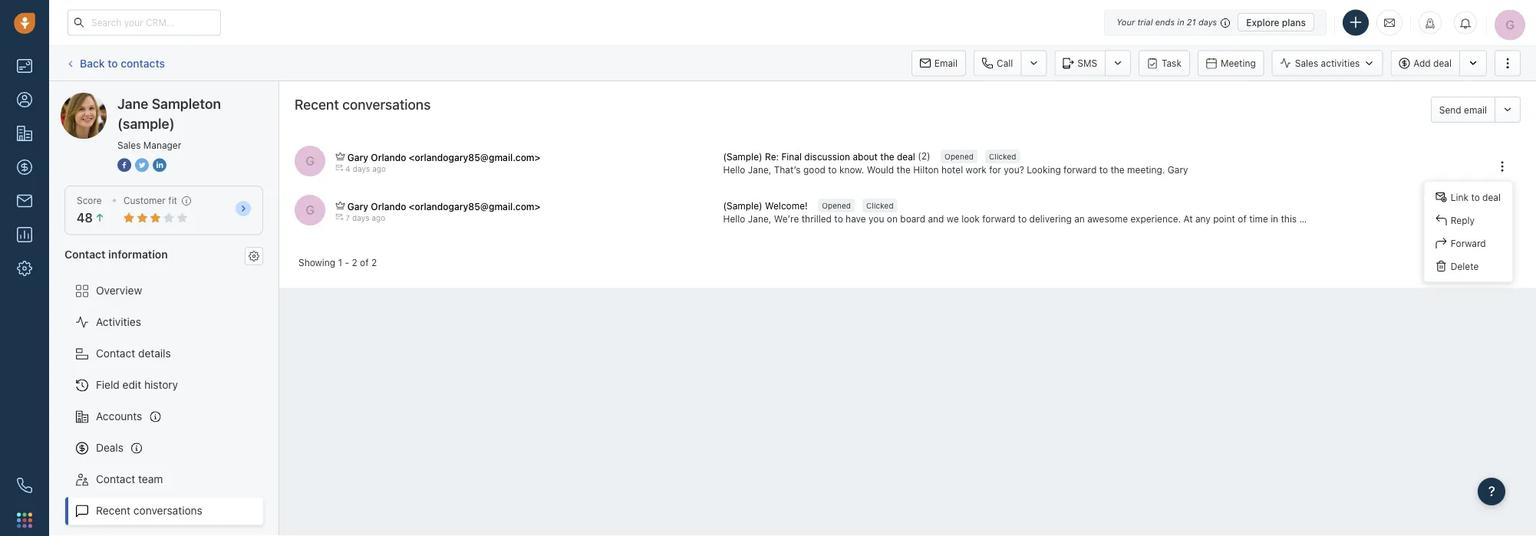 Task type: vqa. For each thing, say whether or not it's contained in the screenshot.
second orlando from the bottom of the page
yes



Task type: describe. For each thing, give the bounding box(es) containing it.
email
[[1465, 104, 1488, 115]]

awesome
[[1088, 214, 1129, 224]]

showing
[[299, 257, 336, 268]]

1 horizontal spatial recent
[[295, 96, 339, 112]]

contacts
[[121, 57, 165, 69]]

ago for (sample) welcome!
[[372, 214, 386, 223]]

we
[[947, 214, 959, 224]]

explore plans
[[1247, 17, 1307, 28]]

looking
[[1027, 164, 1062, 175]]

re:
[[765, 151, 779, 162]]

jane sampleton (sample) up manager
[[117, 95, 221, 132]]

the left meeting.
[[1111, 164, 1125, 175]]

sales manager
[[117, 140, 181, 150]]

orlando for (sample) welcome!
[[371, 201, 406, 212]]

1 vertical spatial of
[[360, 257, 369, 268]]

hit
[[1484, 214, 1495, 224]]

(sample) for (sample) re: final discussion about the deal (2)
[[724, 151, 763, 162]]

activities
[[1322, 58, 1361, 69]]

2 2 from the left
[[372, 257, 377, 268]]

back to contacts
[[80, 57, 165, 69]]

work
[[966, 164, 987, 175]]

details
[[138, 347, 171, 360]]

0 vertical spatial recent conversations
[[295, 96, 431, 112]]

for
[[990, 164, 1002, 175]]

explore
[[1247, 17, 1280, 28]]

field edit history
[[96, 379, 178, 392]]

manager
[[143, 140, 181, 150]]

hello for hello jane, we're thrilled to have you on board and we look forward to delivering an awesome experience. at any point of time in this trial, if you need help with something, just hit the reply 
[[724, 214, 746, 224]]

send
[[1440, 104, 1462, 115]]

the right hit
[[1498, 214, 1512, 224]]

with
[[1394, 214, 1412, 224]]

1 vertical spatial opened
[[822, 201, 851, 210]]

sales for sales manager
[[117, 140, 141, 150]]

hello jane, that's good to know. would the hilton hotel work for you? looking forward to the meeting. gary
[[724, 164, 1189, 175]]

phone element
[[9, 471, 40, 501]]

sampleton down the contacts
[[118, 93, 171, 105]]

trial,
[[1300, 214, 1319, 224]]

2 horizontal spatial deal
[[1483, 192, 1502, 203]]

showing 1 - 2 of 2
[[299, 257, 377, 268]]

if
[[1322, 214, 1328, 224]]

(sample) for (sample) welcome!
[[724, 201, 763, 211]]

contact for contact information
[[64, 248, 106, 260]]

2 you from the left
[[1330, 214, 1346, 224]]

days for (sample) re: final discussion about the deal
[[353, 165, 370, 174]]

email button
[[912, 50, 967, 76]]

final
[[782, 151, 802, 162]]

back
[[80, 57, 105, 69]]

0 vertical spatial opened
[[945, 152, 974, 161]]

(sample) re: final discussion about the deal (2)
[[724, 150, 931, 162]]

1
[[338, 257, 342, 268]]

link
[[1452, 192, 1469, 203]]

7
[[346, 214, 350, 223]]

reply
[[1452, 215, 1476, 226]]

time
[[1250, 214, 1269, 224]]

0 vertical spatial forward
[[1064, 164, 1097, 175]]

to left meeting.
[[1100, 164, 1109, 175]]

sms button
[[1055, 50, 1106, 76]]

help
[[1373, 214, 1391, 224]]

Search your CRM... text field
[[68, 10, 221, 36]]

any
[[1196, 214, 1211, 224]]

would
[[867, 164, 895, 175]]

link to deal
[[1452, 192, 1502, 203]]

this
[[1282, 214, 1298, 224]]

contact information
[[64, 248, 168, 260]]

welcome!
[[765, 201, 808, 211]]

to right link in the right top of the page
[[1472, 192, 1481, 203]]

board
[[901, 214, 926, 224]]

1 horizontal spatial clicked
[[990, 152, 1017, 161]]

discussion
[[805, 151, 851, 162]]

meeting
[[1221, 58, 1257, 69]]

delete
[[1452, 261, 1480, 272]]

sales for sales activities
[[1296, 58, 1319, 69]]

fit
[[168, 195, 177, 206]]

hello for hello jane, that's good to know. would the hilton hotel work for you? looking forward to the meeting. gary
[[724, 164, 746, 175]]

score
[[77, 195, 102, 206]]

plans
[[1283, 17, 1307, 28]]

on
[[887, 214, 898, 224]]

freshworks switcher image
[[17, 513, 32, 528]]

add deal
[[1414, 58, 1453, 69]]

task button
[[1139, 50, 1191, 76]]

sampleton inside jane sampleton (sample)
[[152, 95, 221, 112]]

(sample) welcome! link
[[724, 199, 811, 213]]

just
[[1466, 214, 1481, 224]]

0 vertical spatial (sample)
[[174, 93, 217, 105]]

(2)
[[918, 150, 931, 161]]

an
[[1075, 214, 1085, 224]]

accounts
[[96, 410, 142, 423]]

know.
[[840, 164, 865, 175]]

-
[[345, 257, 349, 268]]

delivering
[[1030, 214, 1072, 224]]

jane, for we're
[[748, 214, 772, 224]]

at
[[1184, 214, 1193, 224]]

hilton
[[914, 164, 939, 175]]

7 days ago
[[346, 214, 386, 223]]

call button
[[974, 50, 1021, 76]]

1 horizontal spatial conversations
[[343, 96, 431, 112]]

1 vertical spatial clicked
[[867, 201, 894, 210]]

add
[[1414, 58, 1432, 69]]

point
[[1214, 214, 1236, 224]]

deals
[[96, 442, 124, 455]]

linkedin circled image
[[153, 157, 167, 173]]

sales activities
[[1296, 58, 1361, 69]]

you?
[[1004, 164, 1025, 175]]

call
[[997, 58, 1014, 69]]

4
[[346, 165, 351, 174]]

<orlandogary85@gmail.com> for (sample) re: final discussion about the deal
[[409, 152, 541, 163]]

send email button
[[1432, 97, 1496, 123]]

4 days ago
[[346, 165, 386, 174]]

have
[[846, 214, 867, 224]]

to down discussion at the top of the page
[[829, 164, 837, 175]]



Task type: locate. For each thing, give the bounding box(es) containing it.
outgoing image for (sample) re: final discussion about the deal
[[336, 164, 343, 172]]

(sample) inside "link"
[[724, 201, 763, 211]]

2 jane, from the top
[[748, 214, 772, 224]]

orlando up 7 days ago
[[371, 201, 406, 212]]

1 horizontal spatial recent conversations
[[295, 96, 431, 112]]

1 vertical spatial outgoing image
[[336, 214, 343, 221]]

reply
[[1514, 214, 1536, 224]]

forward
[[1452, 238, 1487, 249]]

orlando
[[371, 152, 406, 163], [371, 201, 406, 212]]

task
[[1162, 58, 1182, 69]]

1 horizontal spatial jane
[[117, 95, 148, 112]]

deal left "(2)"
[[897, 151, 916, 162]]

0 horizontal spatial clicked
[[867, 201, 894, 210]]

0 vertical spatial outgoing image
[[336, 164, 343, 172]]

conversations down team
[[134, 505, 203, 517]]

twitter circled image
[[135, 157, 149, 173]]

explore plans link
[[1239, 13, 1315, 31]]

days
[[1199, 17, 1218, 27], [353, 165, 370, 174], [352, 214, 370, 223]]

sales up facebook circled image
[[117, 140, 141, 150]]

opened up have
[[822, 201, 851, 210]]

1 horizontal spatial of
[[1239, 214, 1247, 224]]

the inside (sample) re: final discussion about the deal (2)
[[881, 151, 895, 162]]

1 vertical spatial (sample)
[[117, 115, 175, 132]]

contact down deals
[[96, 473, 135, 486]]

back to contacts link
[[64, 51, 166, 75]]

of right -
[[360, 257, 369, 268]]

gary up 4 days ago
[[348, 152, 369, 163]]

(sample)
[[724, 151, 763, 162], [724, 201, 763, 211]]

days right 7 on the left top of the page
[[352, 214, 370, 223]]

the up would
[[881, 151, 895, 162]]

contact down 48
[[64, 248, 106, 260]]

1 vertical spatial recent conversations
[[96, 505, 203, 517]]

conversations
[[343, 96, 431, 112], [134, 505, 203, 517]]

0 horizontal spatial recent
[[96, 505, 131, 517]]

to right back
[[108, 57, 118, 69]]

customer
[[124, 195, 166, 206]]

2 vertical spatial contact
[[96, 473, 135, 486]]

information
[[108, 248, 168, 260]]

1 horizontal spatial you
[[1330, 214, 1346, 224]]

(sample)
[[174, 93, 217, 105], [117, 115, 175, 132]]

1 vertical spatial contact
[[96, 347, 135, 360]]

0 vertical spatial (sample)
[[724, 151, 763, 162]]

field
[[96, 379, 120, 392]]

jane down the contacts
[[117, 95, 148, 112]]

0 vertical spatial contact
[[64, 248, 106, 260]]

(sample) up manager
[[174, 93, 217, 105]]

contact for contact team
[[96, 473, 135, 486]]

meeting button
[[1198, 50, 1265, 76]]

clicked up for
[[990, 152, 1017, 161]]

the left 'hilton'
[[897, 164, 911, 175]]

1 vertical spatial <orlandogary85@gmail.com>
[[409, 201, 541, 212]]

days right 4
[[353, 165, 370, 174]]

to inside back to contacts link
[[108, 57, 118, 69]]

<orlandogary85@gmail.com>
[[409, 152, 541, 163], [409, 201, 541, 212]]

2 gary orlando <orlandogary85@gmail.com> from the top
[[348, 201, 541, 212]]

deal right add at the top
[[1434, 58, 1453, 69]]

overview
[[96, 284, 142, 297]]

days right 21
[[1199, 17, 1218, 27]]

gary right meeting.
[[1168, 164, 1189, 175]]

0 horizontal spatial of
[[360, 257, 369, 268]]

opened up hello jane, that's good to know. would the hilton hotel work for you? looking forward to the meeting. gary
[[945, 152, 974, 161]]

you left on
[[869, 214, 885, 224]]

0 horizontal spatial jane
[[91, 93, 115, 105]]

jane inside jane sampleton (sample)
[[117, 95, 148, 112]]

jane, down re:
[[748, 164, 772, 175]]

1 vertical spatial in
[[1271, 214, 1279, 224]]

0 horizontal spatial you
[[869, 214, 885, 224]]

1 (sample) from the top
[[724, 151, 763, 162]]

sales left activities
[[1296, 58, 1319, 69]]

0 horizontal spatial deal
[[897, 151, 916, 162]]

2 <orlandogary85@gmail.com> from the top
[[409, 201, 541, 212]]

1 vertical spatial days
[[353, 165, 370, 174]]

contact team
[[96, 473, 163, 486]]

1 vertical spatial hello
[[724, 214, 746, 224]]

edit
[[123, 379, 141, 392]]

2 orlando from the top
[[371, 201, 406, 212]]

1 vertical spatial (sample)
[[724, 201, 763, 211]]

1 jane, from the top
[[748, 164, 772, 175]]

meeting.
[[1128, 164, 1166, 175]]

1 horizontal spatial opened
[[945, 152, 974, 161]]

2 vertical spatial deal
[[1483, 192, 1502, 203]]

we're
[[774, 214, 799, 224]]

hello jane, we're thrilled to have you on board and we look forward to delivering an awesome experience. at any point of time in this trial, if you need help with something, just hit the reply 
[[724, 214, 1537, 224]]

1 vertical spatial gary orlando <orlandogary85@gmail.com>
[[348, 201, 541, 212]]

jane,
[[748, 164, 772, 175], [748, 214, 772, 224]]

1 outgoing image from the top
[[336, 164, 343, 172]]

1 vertical spatial recent
[[96, 505, 131, 517]]

1 orlando from the top
[[371, 152, 406, 163]]

your trial ends in 21 days
[[1117, 17, 1218, 27]]

email
[[935, 58, 958, 69]]

(sample) inside (sample) re: final discussion about the deal (2)
[[724, 151, 763, 162]]

0 vertical spatial <orlandogary85@gmail.com>
[[409, 152, 541, 163]]

days for (sample) welcome!
[[352, 214, 370, 223]]

jane, for that's
[[748, 164, 772, 175]]

(sample) left welcome! at the top of page
[[724, 201, 763, 211]]

1 horizontal spatial sales
[[1296, 58, 1319, 69]]

0 vertical spatial hello
[[724, 164, 746, 175]]

sms
[[1078, 58, 1098, 69]]

(sample) re: final discussion about the deal link
[[724, 150, 918, 163]]

ago
[[372, 165, 386, 174], [372, 214, 386, 223]]

and
[[929, 214, 945, 224]]

the
[[881, 151, 895, 162], [897, 164, 911, 175], [1111, 164, 1125, 175], [1498, 214, 1512, 224]]

1 hello from the top
[[724, 164, 746, 175]]

gary orlando <orlandogary85@gmail.com> for (sample) re: final discussion about the deal
[[348, 152, 541, 163]]

clicked up on
[[867, 201, 894, 210]]

1 you from the left
[[869, 214, 885, 224]]

0 vertical spatial of
[[1239, 214, 1247, 224]]

outgoing image left 4
[[336, 164, 343, 172]]

orlando up 4 days ago
[[371, 152, 406, 163]]

jane
[[91, 93, 115, 105], [117, 95, 148, 112]]

contact details
[[96, 347, 171, 360]]

email image
[[1385, 16, 1396, 29]]

to
[[108, 57, 118, 69], [829, 164, 837, 175], [1100, 164, 1109, 175], [1472, 192, 1481, 203], [835, 214, 844, 224], [1019, 214, 1027, 224]]

in
[[1178, 17, 1185, 27], [1271, 214, 1279, 224]]

gary for (sample) re: final discussion about the deal
[[348, 152, 369, 163]]

1 horizontal spatial deal
[[1434, 58, 1453, 69]]

1 horizontal spatial forward
[[1064, 164, 1097, 175]]

in left 21
[[1178, 17, 1185, 27]]

contact for contact details
[[96, 347, 135, 360]]

gary
[[348, 152, 369, 163], [1168, 164, 1189, 175], [348, 201, 369, 212]]

0 horizontal spatial forward
[[983, 214, 1016, 224]]

48
[[77, 211, 93, 225]]

recent
[[295, 96, 339, 112], [96, 505, 131, 517]]

orlando for (sample) re: final discussion about the deal
[[371, 152, 406, 163]]

1 vertical spatial ago
[[372, 214, 386, 223]]

0 vertical spatial clicked
[[990, 152, 1017, 161]]

1 2 from the left
[[352, 257, 358, 268]]

history
[[144, 379, 178, 392]]

you right if
[[1330, 214, 1346, 224]]

0 horizontal spatial in
[[1178, 17, 1185, 27]]

thrilled
[[802, 214, 832, 224]]

sales activities button
[[1273, 50, 1391, 76], [1273, 50, 1384, 76]]

clicked
[[990, 152, 1017, 161], [867, 201, 894, 210]]

conversations up 4 days ago
[[343, 96, 431, 112]]

recent conversations up 4 days ago
[[295, 96, 431, 112]]

2 vertical spatial days
[[352, 214, 370, 223]]

outgoing image
[[336, 164, 343, 172], [336, 214, 343, 221]]

0 horizontal spatial recent conversations
[[96, 505, 203, 517]]

0 vertical spatial recent
[[295, 96, 339, 112]]

contact down activities
[[96, 347, 135, 360]]

0 vertical spatial conversations
[[343, 96, 431, 112]]

hello up (sample) welcome!
[[724, 164, 746, 175]]

your
[[1117, 17, 1136, 27]]

hello
[[724, 164, 746, 175], [724, 214, 746, 224]]

0 vertical spatial jane,
[[748, 164, 772, 175]]

hello down (sample) welcome!
[[724, 214, 746, 224]]

ago right 4
[[372, 165, 386, 174]]

1 gary orlando <orlandogary85@gmail.com> from the top
[[348, 152, 541, 163]]

phone image
[[17, 478, 32, 494]]

2 outgoing image from the top
[[336, 214, 343, 221]]

2 (sample) from the top
[[724, 201, 763, 211]]

sampleton up manager
[[152, 95, 221, 112]]

(sample) welcome!
[[724, 201, 808, 211]]

jane, down (sample) welcome!
[[748, 214, 772, 224]]

1 vertical spatial deal
[[897, 151, 916, 162]]

ago for (sample) re: final discussion about the deal
[[372, 165, 386, 174]]

forward
[[1064, 164, 1097, 175], [983, 214, 1016, 224]]

forward right 'looking'
[[1064, 164, 1097, 175]]

(sample) re: final discussion about the deal button
[[724, 150, 918, 163]]

sampleton
[[118, 93, 171, 105], [152, 95, 221, 112]]

outgoing image for (sample) welcome!
[[336, 214, 343, 221]]

need
[[1348, 214, 1370, 224]]

0 horizontal spatial 2
[[352, 257, 358, 268]]

call link
[[974, 50, 1021, 76]]

recent conversations down team
[[96, 505, 203, 517]]

gary up 7 days ago
[[348, 201, 369, 212]]

gary orlando <orlandogary85@gmail.com>
[[348, 152, 541, 163], [348, 201, 541, 212]]

to left delivering
[[1019, 214, 1027, 224]]

2 vertical spatial gary
[[348, 201, 369, 212]]

0 vertical spatial deal
[[1434, 58, 1453, 69]]

0 horizontal spatial conversations
[[134, 505, 203, 517]]

facebook circled image
[[117, 157, 131, 173]]

1 vertical spatial jane,
[[748, 214, 772, 224]]

opened
[[945, 152, 974, 161], [822, 201, 851, 210]]

deal inside button
[[1434, 58, 1453, 69]]

jane down back
[[91, 93, 115, 105]]

that's
[[774, 164, 801, 175]]

<orlandogary85@gmail.com> for (sample) welcome!
[[409, 201, 541, 212]]

forward right look on the right
[[983, 214, 1016, 224]]

1 vertical spatial sales
[[117, 140, 141, 150]]

(sample) left re:
[[724, 151, 763, 162]]

1 vertical spatial conversations
[[134, 505, 203, 517]]

experience.
[[1131, 214, 1182, 224]]

0 vertical spatial in
[[1178, 17, 1185, 27]]

jane sampleton (sample) down the contacts
[[91, 93, 217, 105]]

0 vertical spatial ago
[[372, 165, 386, 174]]

2 hello from the top
[[724, 214, 746, 224]]

hotel
[[942, 164, 964, 175]]

look
[[962, 214, 980, 224]]

team
[[138, 473, 163, 486]]

deal inside (sample) re: final discussion about the deal (2)
[[897, 151, 916, 162]]

0 vertical spatial days
[[1199, 17, 1218, 27]]

deal up hit
[[1483, 192, 1502, 203]]

outgoing image left 7 on the left top of the page
[[336, 214, 343, 221]]

gary orlando <orlandogary85@gmail.com> for (sample) welcome!
[[348, 201, 541, 212]]

ago right 7 on the left top of the page
[[372, 214, 386, 223]]

0 vertical spatial sales
[[1296, 58, 1319, 69]]

(sample) welcome! button
[[724, 199, 811, 213]]

activities
[[96, 316, 141, 329]]

of
[[1239, 214, 1247, 224], [360, 257, 369, 268]]

1 horizontal spatial in
[[1271, 214, 1279, 224]]

1 <orlandogary85@gmail.com> from the top
[[409, 152, 541, 163]]

of left time
[[1239, 214, 1247, 224]]

mng settings image
[[249, 251, 259, 262]]

good
[[804, 164, 826, 175]]

0 horizontal spatial opened
[[822, 201, 851, 210]]

ends
[[1156, 17, 1176, 27]]

to left have
[[835, 214, 844, 224]]

recent conversations
[[295, 96, 431, 112], [96, 505, 203, 517]]

0 vertical spatial gary orlando <orlandogary85@gmail.com>
[[348, 152, 541, 163]]

gary for (sample) welcome!
[[348, 201, 369, 212]]

1 vertical spatial gary
[[1168, 164, 1189, 175]]

1 horizontal spatial 2
[[372, 257, 377, 268]]

0 vertical spatial orlando
[[371, 152, 406, 163]]

1 vertical spatial orlando
[[371, 201, 406, 212]]

in left 'this'
[[1271, 214, 1279, 224]]

(sample) up sales manager at the top of the page
[[117, 115, 175, 132]]

1 vertical spatial forward
[[983, 214, 1016, 224]]

0 vertical spatial gary
[[348, 152, 369, 163]]

something,
[[1415, 214, 1463, 224]]

0 horizontal spatial sales
[[117, 140, 141, 150]]



